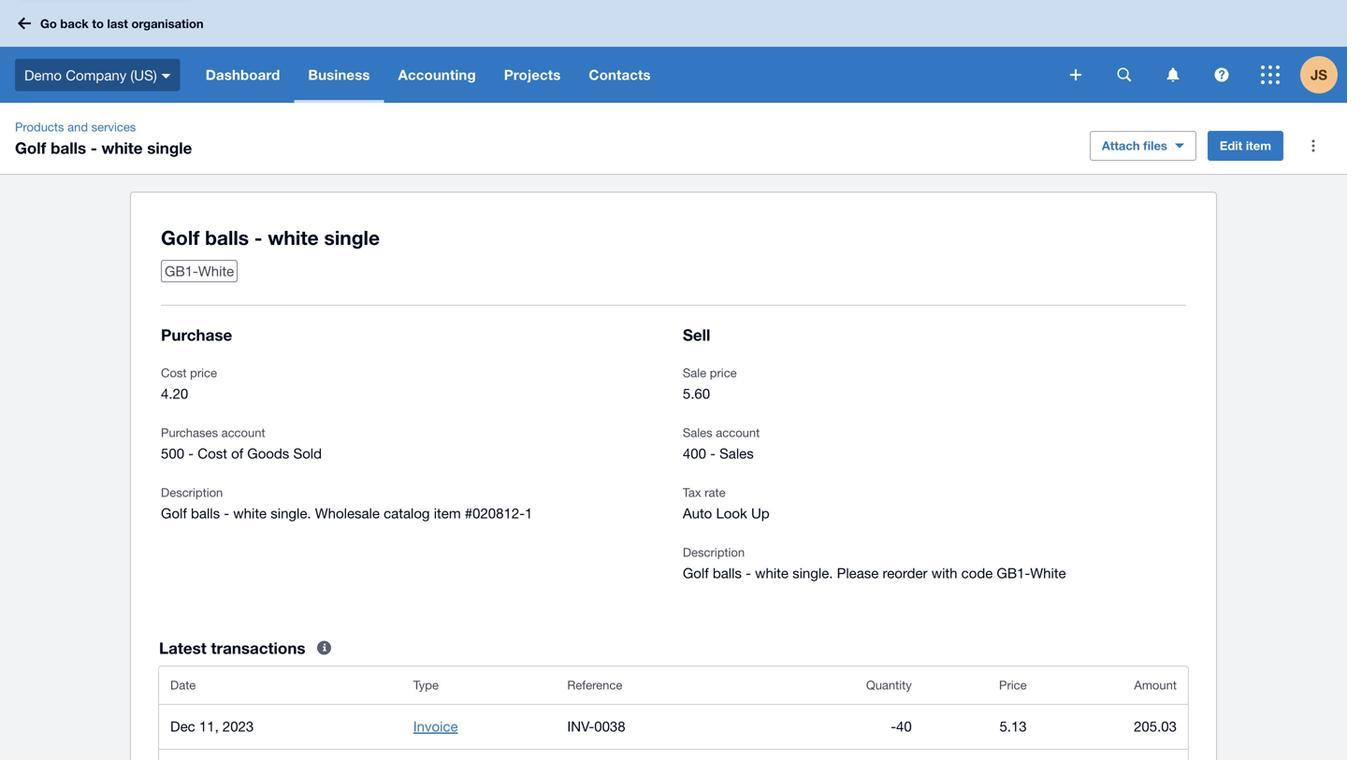 Task type: locate. For each thing, give the bounding box(es) containing it.
0 horizontal spatial cost
[[161, 366, 187, 380]]

2 horizontal spatial svg image
[[1168, 68, 1180, 82]]

white inside description golf balls - white single. please reorder with code gb1-white
[[755, 565, 789, 582]]

-
[[91, 139, 97, 157], [254, 226, 263, 249], [188, 446, 194, 462], [710, 446, 716, 462], [224, 505, 229, 522], [746, 565, 752, 582], [891, 719, 897, 735]]

price right sale
[[710, 366, 737, 380]]

single. for please
[[793, 565, 833, 582]]

demo
[[24, 67, 62, 83]]

price inside sale price 5.60
[[710, 366, 737, 380]]

0 vertical spatial gb1-
[[165, 263, 198, 279]]

description golf balls - white single. please reorder with code gb1-white
[[683, 546, 1067, 582]]

edit item button
[[1208, 131, 1284, 161]]

account up the of
[[221, 426, 265, 440]]

2 price from the left
[[710, 366, 737, 380]]

products and services link
[[7, 118, 143, 137]]

projects
[[504, 66, 561, 83]]

- inside list of transactions element
[[891, 719, 897, 735]]

1 price from the left
[[190, 366, 217, 380]]

organisation
[[131, 16, 204, 31]]

accounting button
[[384, 47, 490, 103]]

0 horizontal spatial gb1-
[[165, 263, 198, 279]]

svg image
[[18, 17, 31, 29], [1118, 68, 1132, 82], [1168, 68, 1180, 82]]

with
[[932, 565, 958, 582]]

golf down products
[[15, 139, 46, 157]]

description
[[161, 486, 223, 500], [683, 546, 745, 560]]

white inside products and services golf balls - white single
[[102, 139, 143, 157]]

price
[[190, 366, 217, 380], [710, 366, 737, 380]]

1 horizontal spatial white
[[1031, 565, 1067, 582]]

balls
[[51, 139, 86, 157], [205, 226, 249, 249], [191, 505, 220, 522], [713, 565, 742, 582]]

1 vertical spatial sales
[[720, 446, 754, 462]]

0 horizontal spatial single.
[[271, 505, 311, 522]]

1 horizontal spatial description
[[683, 546, 745, 560]]

description down auto
[[683, 546, 745, 560]]

0 horizontal spatial single
[[147, 139, 192, 157]]

back
[[60, 16, 89, 31]]

1 horizontal spatial price
[[710, 366, 737, 380]]

white inside description golf balls - white single. wholesale catalog item #020812-1
[[233, 505, 267, 522]]

single. inside description golf balls - white single. wholesale catalog item #020812-1
[[271, 505, 311, 522]]

cost up 4.20
[[161, 366, 187, 380]]

company
[[66, 67, 127, 83]]

0 vertical spatial single.
[[271, 505, 311, 522]]

0 horizontal spatial svg image
[[18, 17, 31, 29]]

js button
[[1301, 47, 1348, 103]]

1 horizontal spatial gb1-
[[997, 565, 1031, 582]]

description down 500
[[161, 486, 223, 500]]

of
[[231, 446, 243, 462]]

gb1- up purchase
[[165, 263, 198, 279]]

golf inside description golf balls - white single. wholesale catalog item #020812-1
[[161, 505, 187, 522]]

banner containing dashboard
[[0, 0, 1348, 103]]

sales account 400 - sales
[[683, 426, 760, 462]]

2023
[[223, 719, 254, 735]]

sales
[[683, 426, 713, 440], [720, 446, 754, 462]]

white right code
[[1031, 565, 1067, 582]]

cost price 4.20
[[161, 366, 217, 402]]

1 horizontal spatial item
[[1247, 139, 1272, 153]]

js
[[1311, 66, 1328, 83]]

single. left the wholesale
[[271, 505, 311, 522]]

rate
[[705, 486, 726, 500]]

- inside products and services golf balls - white single
[[91, 139, 97, 157]]

sell
[[683, 326, 711, 344]]

1 horizontal spatial account
[[716, 426, 760, 440]]

1 horizontal spatial cost
[[198, 446, 227, 462]]

price for 5.60
[[710, 366, 737, 380]]

account
[[221, 426, 265, 440], [716, 426, 760, 440]]

0 vertical spatial cost
[[161, 366, 187, 380]]

svg image up files at top right
[[1168, 68, 1180, 82]]

1 horizontal spatial single.
[[793, 565, 833, 582]]

1 vertical spatial single.
[[793, 565, 833, 582]]

cost left the of
[[198, 446, 227, 462]]

1 vertical spatial item
[[434, 505, 461, 522]]

single. inside description golf balls - white single. please reorder with code gb1-white
[[793, 565, 833, 582]]

-40
[[891, 719, 912, 735]]

invoice link
[[413, 719, 458, 735]]

sales up 400 at the bottom right of the page
[[683, 426, 713, 440]]

price down purchase
[[190, 366, 217, 380]]

svg image up attach
[[1118, 68, 1132, 82]]

balls up gb1-white
[[205, 226, 249, 249]]

banner
[[0, 0, 1348, 103]]

1 vertical spatial white
[[1031, 565, 1067, 582]]

account down sale price 5.60
[[716, 426, 760, 440]]

0 vertical spatial white
[[198, 263, 234, 279]]

reorder
[[883, 565, 928, 582]]

white down golf balls - white single
[[198, 263, 234, 279]]

golf down 500
[[161, 505, 187, 522]]

type
[[413, 679, 439, 693]]

1 horizontal spatial sales
[[720, 446, 754, 462]]

0 vertical spatial item
[[1247, 139, 1272, 153]]

400
[[683, 446, 707, 462]]

account for cost
[[221, 426, 265, 440]]

account inside sales account 400 - sales
[[716, 426, 760, 440]]

cost
[[161, 366, 187, 380], [198, 446, 227, 462]]

sale price 5.60
[[683, 366, 737, 402]]

1 vertical spatial gb1-
[[997, 565, 1031, 582]]

1 horizontal spatial single
[[324, 226, 380, 249]]

2 account from the left
[[716, 426, 760, 440]]

0 horizontal spatial white
[[198, 263, 234, 279]]

inv-0038
[[568, 719, 626, 735]]

item inside button
[[1247, 139, 1272, 153]]

golf
[[15, 139, 46, 157], [161, 226, 200, 249], [161, 505, 187, 522], [683, 565, 709, 582]]

0 horizontal spatial price
[[190, 366, 217, 380]]

single. left please
[[793, 565, 833, 582]]

0 vertical spatial sales
[[683, 426, 713, 440]]

balls down purchases account 500 - cost of goods sold
[[191, 505, 220, 522]]

products
[[15, 120, 64, 134]]

svg image left go
[[18, 17, 31, 29]]

1 account from the left
[[221, 426, 265, 440]]

attach
[[1102, 139, 1141, 153]]

description inside description golf balls - white single. please reorder with code gb1-white
[[683, 546, 745, 560]]

11,
[[199, 719, 219, 735]]

files
[[1144, 139, 1168, 153]]

0 horizontal spatial description
[[161, 486, 223, 500]]

up
[[752, 505, 770, 522]]

1 vertical spatial description
[[683, 546, 745, 560]]

account inside purchases account 500 - cost of goods sold
[[221, 426, 265, 440]]

contacts button
[[575, 47, 665, 103]]

balls down products and services link on the top left of the page
[[51, 139, 86, 157]]

white
[[198, 263, 234, 279], [1031, 565, 1067, 582]]

gb1- right code
[[997, 565, 1031, 582]]

0 horizontal spatial item
[[434, 505, 461, 522]]

0 horizontal spatial account
[[221, 426, 265, 440]]

description for please
[[683, 546, 745, 560]]

purchases
[[161, 426, 218, 440]]

gb1-
[[165, 263, 198, 279], [997, 565, 1031, 582]]

item right edit
[[1247, 139, 1272, 153]]

item right catalog
[[434, 505, 461, 522]]

sales right 400 at the bottom right of the page
[[720, 446, 754, 462]]

golf up gb1-white
[[161, 226, 200, 249]]

accounting
[[398, 66, 476, 83]]

0 vertical spatial description
[[161, 486, 223, 500]]

balls down 'look' on the bottom of page
[[713, 565, 742, 582]]

single inside products and services golf balls - white single
[[147, 139, 192, 157]]

catalog
[[384, 505, 430, 522]]

cost inside purchases account 500 - cost of goods sold
[[198, 446, 227, 462]]

description inside description golf balls - white single. wholesale catalog item #020812-1
[[161, 486, 223, 500]]

edit
[[1220, 139, 1243, 153]]

white
[[102, 139, 143, 157], [268, 226, 319, 249], [233, 505, 267, 522], [755, 565, 789, 582]]

price inside cost price 4.20
[[190, 366, 217, 380]]

quantity
[[867, 679, 912, 693]]

1 vertical spatial cost
[[198, 446, 227, 462]]

cost inside cost price 4.20
[[161, 366, 187, 380]]

more info image
[[306, 630, 343, 667]]

(us)
[[130, 67, 157, 83]]

4.20
[[161, 386, 188, 402]]

price
[[1000, 679, 1027, 693]]

transactions
[[211, 639, 306, 658]]

single
[[147, 139, 192, 157], [324, 226, 380, 249]]

golf down auto
[[683, 565, 709, 582]]

auto
[[683, 505, 713, 522]]

demo company (us)
[[24, 67, 157, 83]]

item
[[1247, 139, 1272, 153], [434, 505, 461, 522]]

svg image
[[1262, 66, 1280, 84], [1215, 68, 1229, 82], [1071, 69, 1082, 80], [162, 74, 171, 78]]

0 vertical spatial single
[[147, 139, 192, 157]]

reference
[[568, 679, 623, 693]]

go
[[40, 16, 57, 31]]



Task type: vqa. For each thing, say whether or not it's contained in the screenshot.
quantity on the right of the page
yes



Task type: describe. For each thing, give the bounding box(es) containing it.
gb1- inside description golf balls - white single. please reorder with code gb1-white
[[997, 565, 1031, 582]]

0038
[[595, 719, 626, 735]]

wholesale
[[315, 505, 380, 522]]

amount
[[1135, 679, 1177, 693]]

sale
[[683, 366, 707, 380]]

projects button
[[490, 47, 575, 103]]

goods
[[247, 446, 289, 462]]

look
[[716, 505, 748, 522]]

more actions image
[[1295, 127, 1333, 165]]

205.03
[[1134, 719, 1177, 735]]

attach files
[[1102, 139, 1168, 153]]

1 vertical spatial single
[[324, 226, 380, 249]]

sold
[[293, 446, 322, 462]]

last
[[107, 16, 128, 31]]

please
[[837, 565, 879, 582]]

5.60
[[683, 386, 710, 402]]

invoice
[[413, 719, 458, 735]]

purchase
[[161, 326, 232, 344]]

attach files button
[[1090, 131, 1197, 161]]

to
[[92, 16, 104, 31]]

latest transactions
[[159, 639, 306, 658]]

golf balls - white single
[[161, 226, 380, 249]]

dashboard link
[[192, 47, 294, 103]]

products and services golf balls - white single
[[15, 120, 192, 157]]

white inside description golf balls - white single. please reorder with code gb1-white
[[1031, 565, 1067, 582]]

5.13
[[1000, 719, 1027, 735]]

- inside description golf balls - white single. wholesale catalog item #020812-1
[[224, 505, 229, 522]]

contacts
[[589, 66, 651, 83]]

40
[[897, 719, 912, 735]]

- inside description golf balls - white single. please reorder with code gb1-white
[[746, 565, 752, 582]]

account for sales
[[716, 426, 760, 440]]

business button
[[294, 47, 384, 103]]

#020812-
[[465, 505, 525, 522]]

balls inside products and services golf balls - white single
[[51, 139, 86, 157]]

services
[[91, 120, 136, 134]]

svg image inside 'demo company (us)' popup button
[[162, 74, 171, 78]]

balls inside description golf balls - white single. please reorder with code gb1-white
[[713, 565, 742, 582]]

code
[[962, 565, 993, 582]]

- inside purchases account 500 - cost of goods sold
[[188, 446, 194, 462]]

golf inside products and services golf balls - white single
[[15, 139, 46, 157]]

balls inside description golf balls - white single. wholesale catalog item #020812-1
[[191, 505, 220, 522]]

description golf balls - white single. wholesale catalog item #020812-1
[[161, 486, 533, 522]]

tax
[[683, 486, 702, 500]]

tax rate auto look up
[[683, 486, 770, 522]]

business
[[308, 66, 370, 83]]

item inside description golf balls - white single. wholesale catalog item #020812-1
[[434, 505, 461, 522]]

demo company (us) button
[[0, 47, 192, 103]]

dec
[[170, 719, 195, 735]]

inv-
[[568, 719, 595, 735]]

single. for wholesale
[[271, 505, 311, 522]]

svg image inside the go back to last organisation link
[[18, 17, 31, 29]]

and
[[67, 120, 88, 134]]

500
[[161, 446, 184, 462]]

0 horizontal spatial sales
[[683, 426, 713, 440]]

description for wholesale
[[161, 486, 223, 500]]

- inside sales account 400 - sales
[[710, 446, 716, 462]]

1 horizontal spatial svg image
[[1118, 68, 1132, 82]]

dashboard
[[206, 66, 280, 83]]

go back to last organisation link
[[11, 7, 215, 40]]

price for 4.20
[[190, 366, 217, 380]]

purchases account 500 - cost of goods sold
[[161, 426, 322, 462]]

latest
[[159, 639, 207, 658]]

gb1-white
[[165, 263, 234, 279]]

go back to last organisation
[[40, 16, 204, 31]]

list of transactions element
[[159, 667, 1189, 761]]

date
[[170, 679, 196, 693]]

1
[[525, 505, 533, 522]]

golf inside description golf balls - white single. please reorder with code gb1-white
[[683, 565, 709, 582]]

dec 11, 2023
[[170, 719, 254, 735]]

edit item
[[1220, 139, 1272, 153]]



